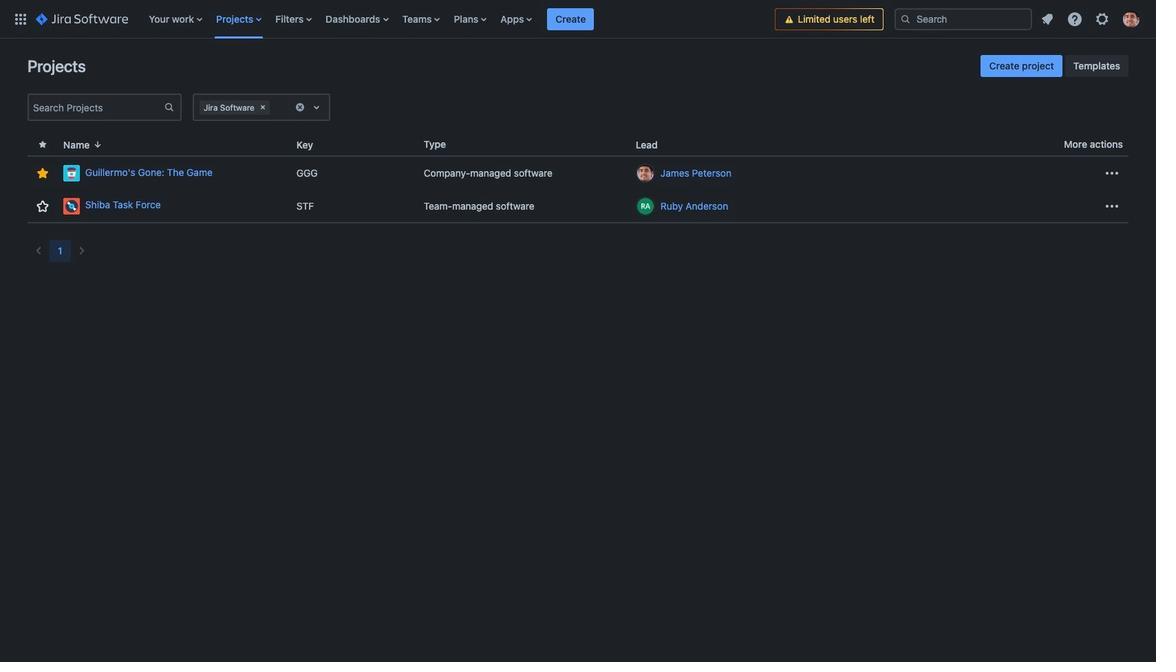 Task type: vqa. For each thing, say whether or not it's contained in the screenshot.
open "image" at the left of the page
yes



Task type: locate. For each thing, give the bounding box(es) containing it.
search image
[[900, 13, 911, 24]]

list item
[[547, 0, 594, 38]]

1 vertical spatial more image
[[1104, 198, 1120, 214]]

banner
[[0, 0, 1156, 39]]

group
[[981, 55, 1129, 77]]

0 vertical spatial more image
[[1104, 165, 1120, 182]]

your profile and settings image
[[1123, 11, 1140, 27]]

list
[[142, 0, 775, 38], [1035, 7, 1148, 31]]

Choose Jira products text field
[[272, 100, 275, 114]]

jira software image
[[36, 11, 128, 27], [36, 11, 128, 27]]

2 more image from the top
[[1104, 198, 1120, 214]]

more image for star guillermo's gone: the game image
[[1104, 165, 1120, 182]]

1 more image from the top
[[1104, 165, 1120, 182]]

more image
[[1104, 165, 1120, 182], [1104, 198, 1120, 214]]

0 horizontal spatial list
[[142, 0, 775, 38]]

clear image
[[295, 102, 306, 113]]

star guillermo's gone: the game image
[[34, 165, 51, 182]]

settings image
[[1094, 11, 1111, 27]]

next image
[[73, 243, 90, 259]]

None search field
[[895, 8, 1032, 30]]



Task type: describe. For each thing, give the bounding box(es) containing it.
notifications image
[[1039, 11, 1056, 27]]

primary element
[[8, 0, 775, 38]]

more image for star shiba task force icon
[[1104, 198, 1120, 214]]

open image
[[308, 99, 325, 116]]

previous image
[[30, 243, 47, 259]]

appswitcher icon image
[[12, 11, 29, 27]]

Search field
[[895, 8, 1032, 30]]

help image
[[1067, 11, 1083, 27]]

1 horizontal spatial list
[[1035, 7, 1148, 31]]

star shiba task force image
[[34, 198, 51, 214]]

clear image
[[257, 102, 268, 113]]

Search Projects text field
[[29, 98, 164, 117]]



